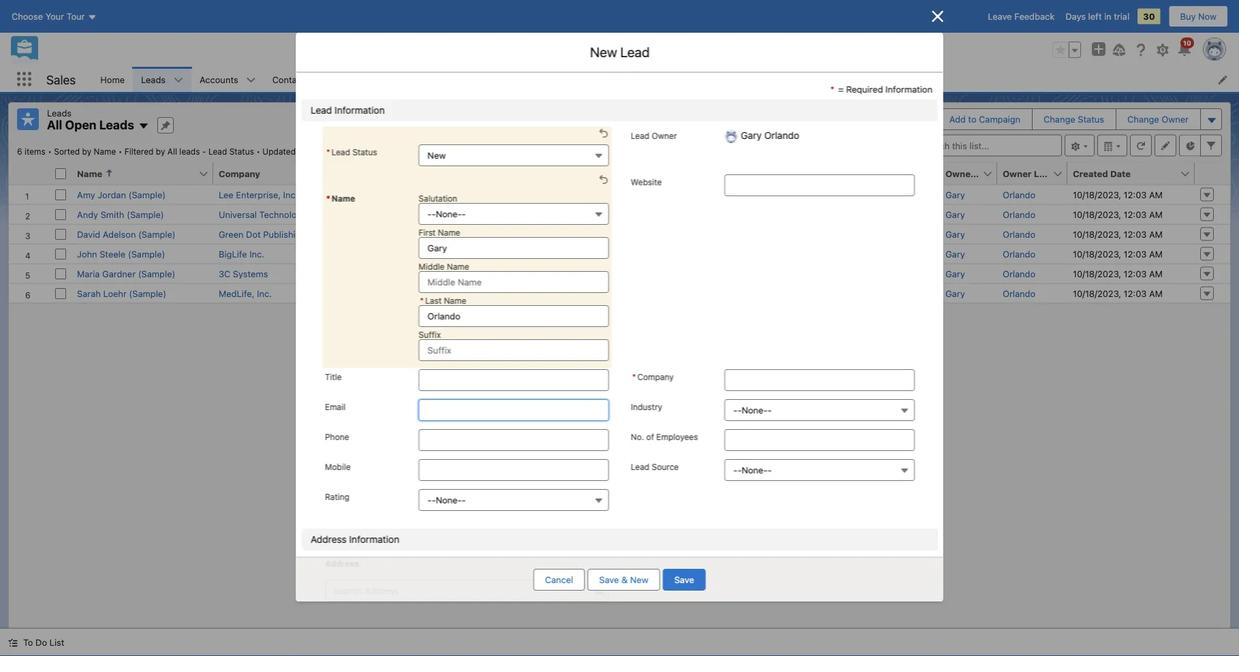 Task type: vqa. For each thing, say whether or not it's contained in the screenshot.
EMAIL to the bottom
yes



Task type: locate. For each thing, give the bounding box(es) containing it.
green
[[219, 229, 244, 239]]

None search field
[[899, 135, 1062, 156]]

1 10/18/2023, from the top
[[1073, 189, 1121, 200]]

inc. for biglife inc.
[[249, 249, 264, 259]]

• right items
[[48, 147, 52, 156]]

(sample) up david adelson (sample)
[[127, 209, 164, 219]]

6 12:03 from the top
[[1124, 288, 1147, 298]]

days left in trial
[[1066, 11, 1130, 21]]

* left =
[[830, 84, 834, 94]]

all left leads
[[167, 147, 177, 156]]

10/18/2023, for biglife inc.
[[1073, 249, 1121, 259]]

5 12:03 from the top
[[1124, 268, 1147, 279]]

amy
[[77, 189, 95, 200]]

title element
[[346, 162, 527, 185]]

2 am from the top
[[1149, 209, 1163, 219]]

5 am from the top
[[1149, 268, 1163, 279]]

am for universal technologies
[[1149, 209, 1163, 219]]

buy now
[[1180, 11, 1217, 21]]

(sample) down david adelson (sample)
[[128, 249, 165, 259]]

information for lead information
[[334, 105, 384, 116]]

2 save from the left
[[674, 575, 694, 585]]

Industry button
[[724, 399, 915, 421]]

smith
[[101, 209, 124, 219]]

list
[[92, 67, 1239, 92]]

1 am from the top
[[1149, 189, 1163, 200]]

first name
[[418, 228, 460, 237]]

employees
[[656, 432, 698, 441]]

0 horizontal spatial by
[[82, 147, 91, 156]]

massachusetts
[[524, 268, 586, 279]]

item number image
[[9, 162, 50, 184]]

0 horizontal spatial change
[[1044, 114, 1075, 124]]

12:03
[[1124, 189, 1147, 200], [1124, 209, 1147, 219], [1124, 229, 1147, 239], [1124, 249, 1147, 259], [1124, 268, 1147, 279], [1124, 288, 1147, 298]]

save & new
[[599, 575, 648, 585]]

* up suffix
[[420, 296, 424, 305]]

save right &
[[674, 575, 694, 585]]

by right filtered
[[156, 147, 165, 156]]

0 horizontal spatial save
[[599, 575, 619, 585]]

No. of Employees text field
[[724, 429, 915, 451]]

list
[[49, 637, 64, 648]]

phone up mobile
[[325, 432, 349, 441]]

orlando link for biglife inc.
[[1003, 249, 1036, 259]]

3 orlando from the top
[[1003, 229, 1036, 239]]

address down "address information"
[[325, 559, 359, 568]]

6
[[17, 147, 22, 156]]

technology
[[439, 229, 486, 239]]

* inside the * lead status new
[[326, 147, 330, 157]]

Lead Status, New button
[[418, 144, 609, 166]]

all left open
[[47, 118, 62, 132]]

&
[[621, 575, 628, 585]]

status right minutes
[[352, 147, 377, 157]]

owner up created date element
[[1162, 114, 1189, 124]]

0 vertical spatial address
[[310, 534, 346, 545]]

gary link for universal technologies
[[946, 209, 965, 219]]

1 horizontal spatial company
[[637, 372, 673, 381]]

10/18/2023, for lee enterprise, inc
[[1073, 189, 1121, 200]]

inc. down dot
[[249, 249, 264, 259]]

0 horizontal spatial owner
[[651, 131, 677, 140]]

1 vertical spatial last
[[425, 296, 441, 305]]

by right sorted
[[82, 147, 91, 156]]

1 change from the left
[[1044, 114, 1075, 124]]

5 orlando from the top
[[1003, 268, 1036, 279]]

accounts
[[200, 74, 238, 84]]

1 horizontal spatial by
[[156, 147, 165, 156]]

4 orlando from the top
[[1003, 249, 1036, 259]]

group
[[1052, 42, 1081, 58]]

inc.
[[249, 249, 264, 259], [257, 288, 272, 298]]

2 horizontal spatial owner
[[1162, 114, 1189, 124]]

4 10/18/2023, 12:03 am from the top
[[1073, 249, 1163, 259]]

phone
[[623, 168, 651, 178], [325, 432, 349, 441]]

information for address information
[[349, 534, 399, 545]]

4 12:03 from the top
[[1124, 249, 1147, 259]]

universal technologies link
[[219, 209, 314, 219]]

trial
[[1114, 11, 1130, 21]]

1 connecticut from the top
[[524, 209, 574, 219]]

lead inside button
[[869, 168, 890, 178]]

salutation
[[418, 193, 457, 203]]

cancel button
[[533, 569, 585, 591]]

save left &
[[599, 575, 619, 585]]

none- inside lead source --none--
[[741, 465, 767, 475]]

company up industry
[[637, 372, 673, 381]]

name up "director,"
[[331, 193, 355, 203]]

leads right home link
[[141, 74, 166, 84]]

Title text field
[[418, 369, 609, 391]]

buy
[[1180, 11, 1196, 21]]

1 horizontal spatial save
[[674, 575, 694, 585]]

cell
[[50, 162, 72, 185], [618, 204, 740, 224], [740, 204, 863, 224], [863, 204, 940, 224], [618, 224, 740, 244], [740, 224, 863, 244], [863, 224, 940, 244], [618, 244, 740, 263], [740, 244, 863, 263], [863, 244, 940, 263], [618, 263, 740, 283], [740, 263, 863, 283], [863, 263, 940, 283], [618, 283, 740, 303], [740, 283, 863, 303], [863, 283, 940, 303]]

Website text field
[[724, 174, 915, 196]]

phone down lead owner
[[623, 168, 651, 178]]

phone element
[[618, 162, 748, 185]]

new inside the * lead status new
[[427, 150, 446, 160]]

3 10/18/2023, from the top
[[1073, 229, 1121, 239]]

leads
[[141, 74, 166, 84], [47, 108, 72, 118], [99, 118, 134, 132]]

information up import on the top
[[885, 84, 932, 94]]

open
[[65, 118, 96, 132]]

1 horizontal spatial email
[[745, 168, 769, 178]]

gary link
[[946, 189, 965, 200], [946, 209, 965, 219], [946, 229, 965, 239], [946, 249, 965, 259], [946, 268, 965, 279], [946, 288, 965, 298]]

maria gardner (sample)
[[77, 268, 175, 279]]

10/18/2023, for green dot publishing
[[1073, 229, 1121, 239]]

do
[[35, 637, 47, 648]]

1 vertical spatial inc.
[[257, 288, 272, 298]]

* left ago
[[326, 147, 330, 157]]

(sample) for david adelson (sample)
[[138, 229, 176, 239]]

leads image
[[17, 108, 39, 130]]

• left the updated
[[256, 147, 260, 156]]

am
[[1149, 189, 1163, 200], [1149, 209, 1163, 219], [1149, 229, 1163, 239], [1149, 249, 1163, 259], [1149, 268, 1163, 279], [1149, 288, 1163, 298]]

(sample) right gardner
[[138, 268, 175, 279]]

2 orlando from the top
[[1003, 209, 1036, 219]]

orlando link for universal technologies
[[1003, 209, 1036, 219]]

3 10/18/2023, 12:03 am from the top
[[1073, 229, 1163, 239]]

inc. down the systems on the left top of page
[[257, 288, 272, 298]]

name element
[[72, 162, 221, 185]]

save & new button
[[588, 569, 660, 591]]

cancel
[[545, 575, 573, 585]]

6 orlando link from the top
[[1003, 288, 1036, 298]]

None text field
[[724, 369, 915, 391]]

orlando for 3c systems
[[1003, 268, 1036, 279]]

3c
[[219, 268, 230, 279]]

1 horizontal spatial phone
[[623, 168, 651, 178]]

info@salesforce.com link
[[745, 189, 831, 200]]

(sample) down the name element
[[128, 189, 166, 200]]

in
[[1104, 11, 1111, 21]]

0 horizontal spatial phone
[[325, 432, 349, 441]]

information inside all open leads grid
[[389, 229, 436, 239]]

1 orlando from the top
[[1003, 189, 1036, 200]]

address information
[[310, 534, 399, 545]]

lead status
[[869, 168, 921, 178]]

(sample) for sarah loehr (sample)
[[129, 288, 166, 298]]

connecticut for universal technologies
[[524, 209, 574, 219]]

4 gary from the top
[[946, 249, 965, 259]]

Suffix text field
[[418, 339, 609, 361]]

feedback
[[1014, 11, 1055, 21]]

name right middle
[[447, 262, 469, 271]]

1 vertical spatial owner
[[651, 131, 677, 140]]

12:03 for lee enterprise, inc
[[1124, 189, 1147, 200]]

10/18/2023, for universal technologies
[[1073, 209, 1121, 219]]

10/18/2023, 12:03 am
[[1073, 189, 1163, 200], [1073, 209, 1163, 219], [1073, 229, 1163, 239], [1073, 249, 1163, 259], [1073, 268, 1163, 279], [1073, 288, 1163, 298]]

name up amy on the top left
[[77, 168, 102, 178]]

publishing
[[263, 229, 306, 239]]

2 orlando link from the top
[[1003, 209, 1036, 219]]

(sample) right adelson
[[138, 229, 176, 239]]

none search field inside all open leads|leads|list view element
[[899, 135, 1062, 156]]

0 horizontal spatial company
[[219, 168, 260, 178]]

10/18/2023, 12:03 am for green dot publishing
[[1073, 229, 1163, 239]]

•
[[48, 147, 52, 156], [118, 147, 122, 156], [256, 147, 260, 156]]

information up middle
[[389, 229, 436, 239]]

connecticut down california
[[524, 249, 574, 259]]

email down title
[[325, 402, 345, 411]]

save inside 'button'
[[674, 575, 694, 585]]

* for * name
[[326, 193, 330, 203]]

1 horizontal spatial owner
[[1003, 168, 1032, 178]]

none- inside industry --none--
[[741, 405, 767, 415]]

0 horizontal spatial all
[[47, 118, 62, 132]]

10/18/2023, 12:03 am for universal technologies
[[1073, 209, 1163, 219]]

1 vertical spatial all
[[167, 147, 177, 156]]

text default image
[[8, 638, 18, 648]]

2 vertical spatial owner
[[1003, 168, 1032, 178]]

1 vertical spatial connecticut
[[524, 249, 574, 259]]

to do list
[[23, 637, 64, 648]]

6 orlando from the top
[[1003, 288, 1036, 298]]

last down middle
[[425, 296, 441, 305]]

technologies
[[259, 209, 314, 219]]

source
[[651, 462, 678, 471]]

list item
[[497, 67, 554, 92]]

email button
[[740, 162, 848, 184]]

1 vertical spatial address
[[325, 559, 359, 568]]

accounts list item
[[191, 67, 264, 92]]

• left filtered
[[118, 147, 122, 156]]

* up industry
[[632, 372, 636, 381]]

Email text field
[[418, 399, 609, 421]]

0 horizontal spatial email
[[325, 402, 345, 411]]

0 vertical spatial company
[[219, 168, 260, 178]]

1 horizontal spatial last
[[1034, 168, 1053, 178]]

address
[[310, 534, 346, 545], [325, 559, 359, 568]]

name down all open leads
[[94, 147, 116, 156]]

(sample) down the maria gardner (sample) link
[[129, 288, 166, 298]]

6 10/18/2023, from the top
[[1073, 288, 1121, 298]]

industry --none--
[[630, 402, 771, 415]]

1 save from the left
[[599, 575, 619, 585]]

biglife
[[219, 249, 247, 259]]

gary link for green dot publishing
[[946, 229, 965, 239]]

am for biglife inc.
[[1149, 249, 1163, 259]]

1 by from the left
[[82, 147, 91, 156]]

sales
[[46, 72, 76, 87]]

leads up filtered
[[99, 118, 134, 132]]

Lead Source button
[[724, 459, 915, 481]]

gary
[[946, 189, 965, 200], [946, 209, 965, 219], [946, 229, 965, 239], [946, 249, 965, 259], [946, 268, 965, 279], [946, 288, 965, 298]]

1 12:03 from the top
[[1124, 189, 1147, 200]]

connecticut up california
[[524, 209, 574, 219]]

0 vertical spatial inc.
[[249, 249, 264, 259]]

save for save & new
[[599, 575, 619, 585]]

last left the created at the top right of page
[[1034, 168, 1053, 178]]

1 horizontal spatial all
[[167, 147, 177, 156]]

save
[[599, 575, 619, 585], [674, 575, 694, 585]]

5 10/18/2023, 12:03 am from the top
[[1073, 268, 1163, 279]]

name
[[94, 147, 116, 156], [77, 168, 102, 178], [1055, 168, 1081, 178], [331, 193, 355, 203], [438, 228, 460, 237], [447, 262, 469, 271], [444, 296, 466, 305]]

company
[[219, 168, 260, 178], [637, 372, 673, 381]]

owner up phone button at the top of the page
[[651, 131, 677, 140]]

last for owner
[[1034, 168, 1053, 178]]

0 vertical spatial phone
[[623, 168, 651, 178]]

3 orlando link from the top
[[1003, 229, 1036, 239]]

5 10/18/2023, from the top
[[1073, 268, 1121, 279]]

inc
[[283, 189, 295, 200]]

email inside button
[[745, 168, 769, 178]]

add
[[949, 114, 966, 124]]

owner inside all open leads grid
[[1003, 168, 1032, 178]]

1 gary from the top
[[946, 189, 965, 200]]

leads right leads icon in the left top of the page
[[47, 108, 72, 118]]

5 gary from the top
[[946, 268, 965, 279]]

* = required information
[[830, 84, 932, 94]]

2 10/18/2023, from the top
[[1073, 209, 1121, 219]]

2 change from the left
[[1128, 114, 1159, 124]]

contacts list item
[[264, 67, 335, 92]]

save inside "button"
[[599, 575, 619, 585]]

address down the rating
[[310, 534, 346, 545]]

am for 3c systems
[[1149, 268, 1163, 279]]

company up lee
[[219, 168, 260, 178]]

lee enterprise, inc
[[219, 189, 295, 200]]

change status button
[[1033, 109, 1115, 129]]

name down middle name
[[444, 296, 466, 305]]

0 vertical spatial email
[[745, 168, 769, 178]]

2 12:03 from the top
[[1124, 209, 1147, 219]]

status
[[1078, 114, 1104, 124], [229, 147, 254, 156], [352, 147, 377, 157], [892, 168, 921, 178]]

1 horizontal spatial •
[[118, 147, 122, 156]]

1 orlando link from the top
[[1003, 189, 1036, 200]]

10/18/2023,
[[1073, 189, 1121, 200], [1073, 209, 1121, 219], [1073, 229, 1121, 239], [1073, 249, 1121, 259], [1073, 268, 1121, 279], [1073, 288, 1121, 298]]

no. of employees
[[630, 432, 698, 441]]

0 horizontal spatial •
[[48, 147, 52, 156]]

andy
[[77, 209, 98, 219]]

name down list view controls icon
[[1055, 168, 1081, 178]]

3 12:03 from the top
[[1124, 229, 1147, 239]]

gary for lee enterprise, inc
[[946, 189, 965, 200]]

none- inside rating --none--
[[435, 495, 461, 505]]

select list display image
[[1097, 135, 1127, 156]]

none-
[[435, 209, 461, 219], [741, 405, 767, 415], [741, 465, 767, 475], [435, 495, 461, 505]]

change up list view controls icon
[[1044, 114, 1075, 124]]

status inside all open leads grid
[[892, 168, 921, 178]]

12:03 for biglife inc.
[[1124, 249, 1147, 259]]

3 gary from the top
[[946, 229, 965, 239]]

owner last name element
[[997, 162, 1081, 185]]

import button
[[888, 109, 937, 129]]

system administrator
[[352, 288, 440, 298]]

0 vertical spatial owner
[[1162, 114, 1189, 124]]

email up info@salesforce.com at the top
[[745, 168, 769, 178]]

biglife inc. link
[[219, 249, 264, 259]]

andy smith (sample) link
[[77, 209, 164, 219]]

none- for rating --none--
[[435, 495, 461, 505]]

information up ago
[[334, 105, 384, 116]]

change up created date element
[[1128, 114, 1159, 124]]

1 vertical spatial email
[[325, 402, 345, 411]]

owner down search all open leads list view. search field
[[1003, 168, 1032, 178]]

lead
[[620, 44, 649, 60], [310, 105, 332, 116], [630, 131, 649, 140], [208, 147, 227, 156], [331, 147, 350, 157], [869, 168, 890, 178], [630, 462, 649, 471]]

2 gary from the top
[[946, 209, 965, 219]]

2 horizontal spatial leads
[[141, 74, 166, 84]]

david adelson (sample)
[[77, 229, 176, 239]]

orlando link for medlife, inc.
[[1003, 288, 1036, 298]]

2 connecticut from the top
[[524, 249, 574, 259]]

(sample) for andy smith (sample)
[[127, 209, 164, 219]]

last inside button
[[1034, 168, 1053, 178]]

am for lee enterprise, inc
[[1149, 189, 1163, 200]]

date
[[1110, 168, 1131, 178]]

sarah loehr (sample)
[[77, 288, 166, 298]]

campaign
[[979, 114, 1021, 124]]

0 vertical spatial connecticut
[[524, 209, 574, 219]]

new button
[[847, 109, 887, 129]]

Rating button
[[418, 489, 609, 511]]

3 am from the top
[[1149, 229, 1163, 239]]

6 gary link from the top
[[946, 288, 965, 298]]

information down rating --none--
[[349, 534, 399, 545]]

14
[[298, 147, 307, 156]]

0 vertical spatial last
[[1034, 168, 1053, 178]]

2 by from the left
[[156, 147, 165, 156]]

lead information
[[310, 105, 384, 116]]

1 gary link from the top
[[946, 189, 965, 200]]

2 horizontal spatial •
[[256, 147, 260, 156]]

4 gary link from the top
[[946, 249, 965, 259]]

none- inside salutation --none--
[[435, 209, 461, 219]]

4 am from the top
[[1149, 249, 1163, 259]]

3 gary link from the top
[[946, 229, 965, 239]]

* left "vp"
[[326, 193, 330, 203]]

1 10/18/2023, 12:03 am from the top
[[1073, 189, 1163, 200]]

5 orlando link from the top
[[1003, 268, 1036, 279]]

4 10/18/2023, from the top
[[1073, 249, 1121, 259]]

purchasing
[[365, 189, 411, 200]]

status down import on the top
[[892, 168, 921, 178]]

4 orlando link from the top
[[1003, 249, 1036, 259]]

to
[[23, 637, 33, 648]]

list containing home
[[92, 67, 1239, 92]]

12:03 for universal technologies
[[1124, 209, 1147, 219]]

0 horizontal spatial last
[[425, 296, 441, 305]]

6 gary from the top
[[946, 288, 965, 298]]

2 10/18/2023, 12:03 am from the top
[[1073, 209, 1163, 219]]

1 horizontal spatial change
[[1128, 114, 1159, 124]]

2 gary link from the top
[[946, 209, 965, 219]]

6 am from the top
[[1149, 288, 1163, 298]]



Task type: describe. For each thing, give the bounding box(es) containing it.
maria gardner (sample) link
[[77, 268, 175, 279]]

lee enterprise, inc link
[[219, 189, 295, 200]]

Search All Open Leads list view. search field
[[899, 135, 1062, 156]]

leads inside leads link
[[141, 74, 166, 84]]

universal technologies
[[219, 209, 314, 219]]

required
[[846, 84, 883, 94]]

change owner
[[1128, 114, 1189, 124]]

industry
[[630, 402, 662, 411]]

First Name text field
[[418, 237, 609, 259]]

save button
[[663, 569, 706, 591]]

lead inside lead source --none--
[[630, 462, 649, 471]]

title
[[325, 372, 341, 381]]

6 10/18/2023, 12:03 am from the top
[[1073, 288, 1163, 298]]

now
[[1198, 11, 1217, 21]]

save for save
[[674, 575, 694, 585]]

company element
[[213, 162, 346, 185]]

Mobile text field
[[418, 459, 609, 481]]

york
[[545, 288, 563, 298]]

all open leads grid
[[9, 162, 1230, 303]]

gary link for biglife inc.
[[946, 249, 965, 259]]

am for green dot publishing
[[1149, 229, 1163, 239]]

* for * company
[[632, 372, 636, 381]]

last for *
[[425, 296, 441, 305]]

gary link for lee enterprise, inc
[[946, 189, 965, 200]]

contacts link
[[264, 67, 318, 92]]

california
[[524, 229, 563, 239]]

enterprise,
[[236, 189, 281, 200]]

name right first
[[438, 228, 460, 237]]

inc. for medlife, inc.
[[257, 288, 272, 298]]

owner for lead owner
[[651, 131, 677, 140]]

created date element
[[1067, 162, 1203, 185]]

leave
[[988, 11, 1012, 21]]

10/18/2023, 12:03 am for lee enterprise, inc
[[1073, 189, 1163, 200]]

state/province
[[524, 168, 589, 178]]

amy jordan (sample)
[[77, 189, 166, 200]]

leads
[[179, 147, 200, 156]]

all open leads|leads|list view element
[[8, 102, 1231, 629]]

ago
[[342, 147, 356, 156]]

state/province element
[[518, 162, 626, 185]]

status left the updated
[[229, 147, 254, 156]]

gary for universal technologies
[[946, 209, 965, 219]]

created
[[1073, 168, 1108, 178]]

Salutation button
[[418, 203, 609, 225]]

minutes
[[309, 147, 340, 156]]

0 vertical spatial all
[[47, 118, 62, 132]]

change for change status
[[1044, 114, 1075, 124]]

12:03 for green dot publishing
[[1124, 229, 1147, 239]]

of
[[646, 432, 654, 441]]

1 vertical spatial phone
[[325, 432, 349, 441]]

gary link for medlife, inc.
[[946, 288, 965, 298]]

lead inside the * lead status new
[[331, 147, 350, 157]]

owner last name
[[1003, 168, 1081, 178]]

phone inside button
[[623, 168, 651, 178]]

none- for salutation --none--
[[435, 209, 461, 219]]

name button
[[72, 162, 198, 184]]

lead owner
[[630, 131, 677, 140]]

salutation --none--
[[418, 193, 466, 219]]

* for * lead status new
[[326, 147, 330, 157]]

new inside "button"
[[630, 575, 648, 585]]

* company
[[632, 372, 673, 381]]

state/province button
[[518, 162, 603, 184]]

Phone text field
[[418, 429, 609, 451]]

2 • from the left
[[118, 147, 122, 156]]

orlando for lee enterprise, inc
[[1003, 189, 1036, 200]]

biglife inc.
[[219, 249, 264, 259]]

email element
[[740, 162, 871, 185]]

jordan
[[98, 189, 126, 200]]

lead status element
[[863, 162, 948, 185]]

administrator
[[384, 288, 440, 298]]

loehr
[[103, 288, 127, 298]]

10/18/2023, for 3c systems
[[1073, 268, 1121, 279]]

12:03 for 3c systems
[[1124, 268, 1147, 279]]

orlando for biglife inc.
[[1003, 249, 1036, 259]]

list view controls image
[[1065, 135, 1095, 156]]

gary for biglife inc.
[[946, 249, 965, 259]]

5 gary link from the top
[[946, 268, 965, 279]]

owner last name button
[[997, 162, 1081, 184]]

10/18/2023, 12:03 am for biglife inc.
[[1073, 249, 1163, 259]]

3c systems link
[[219, 268, 268, 279]]

gary for green dot publishing
[[946, 229, 965, 239]]

david
[[77, 229, 100, 239]]

orlando link for lee enterprise, inc
[[1003, 189, 1036, 200]]

Middle Name text field
[[418, 271, 609, 293]]

sarah loehr (sample) link
[[77, 288, 166, 298]]

none- for industry --none--
[[741, 405, 767, 415]]

to do list button
[[0, 629, 72, 656]]

address for address information
[[310, 534, 346, 545]]

import
[[899, 114, 926, 124]]

first
[[418, 228, 435, 237]]

1 • from the left
[[48, 147, 52, 156]]

information for director, information technology
[[389, 229, 436, 239]]

1 horizontal spatial leads
[[99, 118, 134, 132]]

lee
[[219, 189, 233, 200]]

inverse image
[[930, 8, 946, 25]]

website
[[630, 177, 662, 187]]

info@salesforce.com
[[745, 189, 831, 200]]

director, information technology
[[352, 229, 486, 239]]

action element
[[1195, 162, 1230, 185]]

all open leads status
[[17, 147, 263, 156]]

director,
[[352, 229, 387, 239]]

updated
[[263, 147, 296, 156]]

medlife,
[[219, 288, 254, 298]]

3c systems
[[219, 268, 268, 279]]

orlando link for green dot publishing
[[1003, 229, 1036, 239]]

address for address
[[325, 559, 359, 568]]

created date
[[1073, 168, 1131, 178]]

owner first name element
[[940, 162, 1005, 185]]

change owner button
[[1117, 109, 1200, 129]]

* lead status new
[[326, 147, 446, 160]]

action image
[[1195, 162, 1230, 184]]

phone button
[[618, 162, 725, 184]]

company button
[[213, 162, 331, 184]]

system
[[352, 288, 382, 298]]

1 vertical spatial company
[[637, 372, 673, 381]]

orlando for medlife, inc.
[[1003, 288, 1036, 298]]

days
[[1066, 11, 1086, 21]]

john
[[77, 249, 97, 259]]

search...
[[489, 45, 525, 55]]

green dot publishing
[[219, 229, 306, 239]]

company inside company button
[[219, 168, 260, 178]]

status up list view controls icon
[[1078, 114, 1104, 124]]

3 • from the left
[[256, 147, 260, 156]]

orlando link for 3c systems
[[1003, 268, 1036, 279]]

green dot publishing link
[[219, 229, 306, 239]]

middle name
[[418, 262, 469, 271]]

add to campaign button
[[939, 109, 1031, 129]]

change for change owner
[[1128, 114, 1159, 124]]

(sample) for amy jordan (sample)
[[128, 189, 166, 200]]

* for * = required information
[[830, 84, 834, 94]]

connecticut for biglife inc.
[[524, 249, 574, 259]]

(sample) for john steele (sample)
[[128, 249, 165, 259]]

adelson
[[103, 229, 136, 239]]

new inside button
[[858, 114, 876, 124]]

leave feedback
[[988, 11, 1055, 21]]

orlando for green dot publishing
[[1003, 229, 1036, 239]]

item number element
[[9, 162, 50, 185]]

gary for medlife, inc.
[[946, 288, 965, 298]]

10/18/2023, 12:03 am for 3c systems
[[1073, 268, 1163, 279]]

medlife, inc.
[[219, 288, 272, 298]]

gardner
[[102, 268, 136, 279]]

systems
[[233, 268, 268, 279]]

amy jordan (sample) link
[[77, 189, 166, 200]]

change status
[[1044, 114, 1104, 124]]

no.
[[630, 432, 644, 441]]

owner for change owner
[[1162, 114, 1189, 124]]

suffix
[[418, 330, 441, 339]]

0 horizontal spatial leads
[[47, 108, 72, 118]]

sarah
[[77, 288, 101, 298]]

accounts link
[[191, 67, 246, 92]]

30
[[1143, 11, 1155, 21]]

status inside the * lead status new
[[352, 147, 377, 157]]

- inside all open leads|leads|list view element
[[202, 147, 206, 156]]

Last Name text field
[[418, 305, 609, 327]]

medlife, inc. link
[[219, 288, 272, 298]]

leads list item
[[133, 67, 191, 92]]

(sample) for maria gardner (sample)
[[138, 268, 175, 279]]

middle
[[418, 262, 444, 271]]

orlando for universal technologies
[[1003, 209, 1036, 219]]

* for * last name
[[420, 296, 424, 305]]



